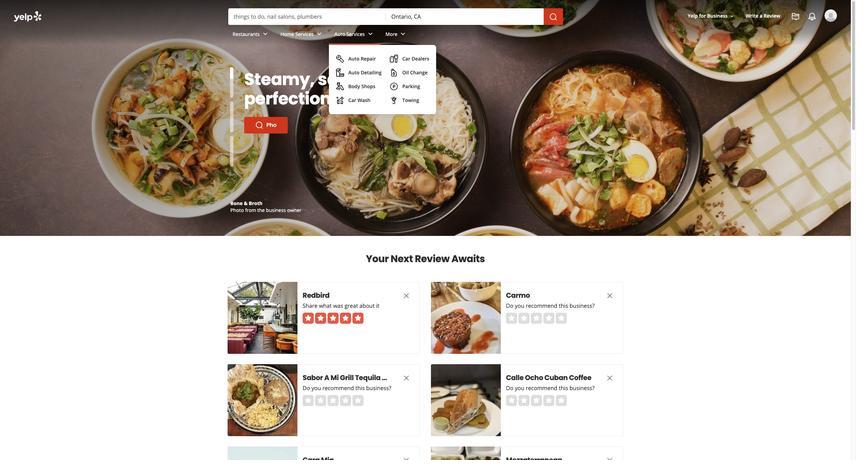Task type: describe. For each thing, give the bounding box(es) containing it.
more
[[386, 31, 398, 37]]

home services
[[280, 31, 314, 37]]

awaits
[[452, 252, 485, 266]]

rating element for calle ocho cuban coffee
[[506, 395, 567, 406]]

business? for carmo
[[570, 302, 595, 310]]

it
[[376, 302, 379, 310]]

maria w. image
[[825, 9, 837, 22]]

photo of sabor a mi grill tequila & botanas image
[[228, 364, 297, 436]]

more link
[[380, 25, 413, 45]]

redbird
[[303, 291, 330, 300]]

notifications image
[[808, 12, 816, 21]]

body shops link
[[333, 80, 384, 93]]

do you recommend this business? for sabor a mi grill tequila & botanas
[[303, 384, 391, 392]]

none field find
[[234, 13, 380, 20]]

home
[[280, 31, 294, 37]]

auto services link
[[329, 25, 380, 45]]

photo of calle ocho cuban coffee image
[[431, 364, 501, 436]]

share
[[303, 302, 318, 310]]

parking
[[402, 83, 420, 90]]

do for calle ocho cuban coffee
[[506, 384, 513, 392]]

projects image
[[791, 12, 800, 21]]

photo of carmo image
[[431, 282, 501, 354]]

write a review
[[746, 13, 780, 19]]

do you recommend this business? for calle ocho cuban coffee
[[506, 384, 595, 392]]

search image
[[549, 13, 557, 21]]

parking link
[[387, 80, 432, 93]]

this for sabor a mi grill tequila & botanas
[[355, 384, 365, 392]]

rating element for sabor a mi grill tequila & botanas
[[303, 395, 364, 406]]

none field "near"
[[391, 13, 538, 20]]

repair
[[361, 55, 376, 62]]

a
[[760, 13, 763, 19]]

you for carmo
[[515, 302, 524, 310]]

menu inside business categories element
[[329, 45, 436, 114]]

recommend for sabor a mi grill tequila & botanas
[[322, 384, 354, 392]]

calle
[[506, 373, 524, 383]]

pho
[[266, 121, 277, 129]]

services for auto services
[[346, 31, 365, 37]]

sabor a mi grill tequila & botanas link
[[303, 373, 417, 383]]

steamy,
[[244, 68, 315, 91]]

24 search v2 image
[[255, 121, 264, 129]]

do for carmo
[[506, 302, 513, 310]]

& inside bone & broth photo from the business owner
[[244, 200, 248, 207]]

you for calle ocho cuban coffee
[[515, 384, 524, 392]]

Near text field
[[391, 13, 538, 20]]

what
[[319, 302, 332, 310]]

do you recommend this business? for carmo
[[506, 302, 595, 310]]

next
[[391, 252, 413, 266]]

body
[[348, 83, 360, 90]]

24 auto detailing v2 image
[[336, 68, 344, 77]]

car for car dealers
[[402, 55, 410, 62]]

carmo
[[506, 291, 530, 300]]

recommend for carmo
[[526, 302, 557, 310]]

auto for auto repair
[[348, 55, 359, 62]]

bone
[[230, 200, 243, 207]]

review for a
[[764, 13, 780, 19]]

detailing
[[361, 69, 382, 76]]

oil change link
[[387, 66, 432, 80]]

botanas
[[389, 373, 417, 383]]

a
[[324, 373, 329, 383]]

24 parking v2 image
[[390, 82, 398, 91]]

this for calle ocho cuban coffee
[[559, 384, 568, 392]]

services for home services
[[295, 31, 314, 37]]

bone & broth photo from the business owner
[[230, 200, 301, 213]]

you for sabor a mi grill tequila & botanas
[[311, 384, 321, 392]]

ocho
[[525, 373, 543, 383]]

Find text field
[[234, 13, 380, 20]]

photo of redbird image
[[228, 282, 297, 354]]

owner
[[287, 207, 301, 213]]

user actions element
[[682, 9, 847, 51]]

towing link
[[387, 93, 432, 107]]

24 chevron down v2 image for home services
[[315, 30, 323, 38]]

write
[[746, 13, 758, 19]]

dealers
[[412, 55, 429, 62]]

shops
[[361, 83, 375, 90]]

pho link
[[244, 117, 288, 134]]

car dealers
[[402, 55, 429, 62]]

yelp
[[688, 13, 698, 19]]

24 oil change v2 image
[[390, 68, 398, 77]]

dismiss card image for redbird
[[402, 292, 411, 300]]



Task type: vqa. For each thing, say whether or not it's contained in the screenshot.
24 car dealer v2 ICON
yes



Task type: locate. For each thing, give the bounding box(es) containing it.
do down carmo at the right bottom of page
[[506, 302, 513, 310]]

24 chevron down v2 image
[[261, 30, 269, 38], [315, 30, 323, 38], [366, 30, 374, 38]]

menu
[[329, 45, 436, 114]]

review for next
[[415, 252, 450, 266]]

grill
[[340, 373, 354, 383]]

write a review link
[[743, 10, 783, 22]]

photo of cara mia image
[[228, 447, 297, 460]]

rating element down mi
[[303, 395, 364, 406]]

recommend down mi
[[322, 384, 354, 392]]

24 chevron down v2 image right restaurants on the top left of the page
[[261, 30, 269, 38]]

your next review awaits
[[366, 252, 485, 266]]

great
[[345, 302, 358, 310]]

auto services
[[335, 31, 365, 37]]

recommend
[[526, 302, 557, 310], [322, 384, 354, 392], [526, 384, 557, 392]]

do down sabor
[[303, 384, 310, 392]]

bone & broth link
[[230, 200, 263, 207]]

mi
[[331, 373, 339, 383]]

calle ocho cuban coffee
[[506, 373, 591, 383]]

do for sabor a mi grill tequila & botanas
[[303, 384, 310, 392]]

1 horizontal spatial services
[[346, 31, 365, 37]]

24 chevron down v2 image inside "home services" link
[[315, 30, 323, 38]]

yelp for business button
[[685, 10, 737, 22]]

24 chevron down v2 image for auto services
[[366, 30, 374, 38]]

oil change
[[402, 69, 428, 76]]

& right tequila
[[382, 373, 387, 383]]

car dealers link
[[387, 52, 432, 66]]

1 services from the left
[[295, 31, 314, 37]]

coffee
[[569, 373, 591, 383]]

rating element for carmo
[[506, 313, 567, 324]]

24 chevron down v2 image inside restaurants link
[[261, 30, 269, 38]]

oil
[[402, 69, 409, 76]]

&
[[244, 200, 248, 207], [382, 373, 387, 383]]

(no rating) image for carmo
[[506, 313, 567, 324]]

24 chevron down v2 image inside auto services link
[[366, 30, 374, 38]]

steamy, salty, perfection
[[244, 68, 365, 110]]

(no rating) image down mi
[[303, 395, 364, 406]]

car right 24 car dealer v2 icon
[[402, 55, 410, 62]]

2 24 chevron down v2 image from the left
[[315, 30, 323, 38]]

16 chevron down v2 image
[[729, 13, 735, 19]]

1 vertical spatial review
[[415, 252, 450, 266]]

you down calle
[[515, 384, 524, 392]]

1 horizontal spatial 24 chevron down v2 image
[[315, 30, 323, 38]]

1 horizontal spatial review
[[764, 13, 780, 19]]

1 horizontal spatial car
[[402, 55, 410, 62]]

services
[[295, 31, 314, 37], [346, 31, 365, 37]]

dismiss card image
[[402, 292, 411, 300], [606, 292, 614, 300], [402, 374, 411, 382], [606, 374, 614, 382], [606, 456, 614, 460]]

0 vertical spatial auto
[[335, 31, 345, 37]]

rating element down carmo link
[[506, 313, 567, 324]]

recommend down calle ocho cuban coffee
[[526, 384, 557, 392]]

business? for calle ocho cuban coffee
[[570, 384, 595, 392]]

services right home
[[295, 31, 314, 37]]

24 chevron down v2 image down find text box at the top
[[315, 30, 323, 38]]

car left the wash
[[348, 97, 356, 103]]

None field
[[234, 13, 380, 20], [391, 13, 538, 20]]

auto repair
[[348, 55, 376, 62]]

services up auto repair link
[[346, 31, 365, 37]]

this down "cuban"
[[559, 384, 568, 392]]

photo of mezzaterranean image
[[431, 447, 501, 460]]

(no rating) image
[[506, 313, 567, 324], [303, 395, 364, 406], [506, 395, 567, 406]]

dismiss card image
[[402, 456, 411, 460]]

from
[[245, 207, 256, 213]]

body shops
[[348, 83, 375, 90]]

auto for auto services
[[335, 31, 345, 37]]

1 none field from the left
[[234, 13, 380, 20]]

None radio
[[519, 313, 530, 324], [543, 313, 555, 324], [315, 395, 326, 406], [328, 395, 339, 406], [340, 395, 351, 406], [352, 395, 364, 406], [543, 395, 555, 406], [556, 395, 567, 406], [519, 313, 530, 324], [543, 313, 555, 324], [315, 395, 326, 406], [328, 395, 339, 406], [340, 395, 351, 406], [352, 395, 364, 406], [543, 395, 555, 406], [556, 395, 567, 406]]

you down sabor
[[311, 384, 321, 392]]

0 horizontal spatial car
[[348, 97, 356, 103]]

sabor a mi grill tequila & botanas
[[303, 373, 417, 383]]

24 chevron down v2 image right the auto services
[[366, 30, 374, 38]]

1 horizontal spatial &
[[382, 373, 387, 383]]

5 star rating image
[[303, 313, 364, 324]]

photo
[[230, 207, 244, 213]]

this down carmo link
[[559, 302, 568, 310]]

dismiss card image for calle ocho cuban coffee
[[606, 374, 614, 382]]

business
[[266, 207, 286, 213]]

auto repair link
[[333, 52, 384, 66]]

recommend for calle ocho cuban coffee
[[526, 384, 557, 392]]

0 vertical spatial car
[[402, 55, 410, 62]]

car wash
[[348, 97, 370, 103]]

0 vertical spatial review
[[764, 13, 780, 19]]

24 towing v2 image
[[390, 96, 398, 104]]

business? down carmo link
[[570, 302, 595, 310]]

broth
[[249, 200, 263, 207]]

menu containing auto repair
[[329, 45, 436, 114]]

business
[[707, 13, 728, 19]]

business? down tequila
[[366, 384, 391, 392]]

car
[[402, 55, 410, 62], [348, 97, 356, 103]]

rating element
[[506, 313, 567, 324], [303, 395, 364, 406], [506, 395, 567, 406]]

auto right 24 auto repair v2 icon
[[348, 55, 359, 62]]

2 vertical spatial auto
[[348, 69, 359, 76]]

(no rating) image for calle ocho cuban coffee
[[506, 395, 567, 406]]

24 auto repair v2 image
[[336, 55, 344, 63]]

car wash link
[[333, 93, 384, 107]]

rating element down ocho
[[506, 395, 567, 406]]

perfection
[[244, 87, 331, 110]]

24 car dealer v2 image
[[390, 55, 398, 63]]

auto detailing
[[348, 69, 382, 76]]

sabor
[[303, 373, 323, 383]]

tequila
[[355, 373, 381, 383]]

share what was great about it
[[303, 302, 379, 310]]

review right next
[[415, 252, 450, 266]]

0 horizontal spatial 24 chevron down v2 image
[[261, 30, 269, 38]]

explore banner section banner
[[0, 0, 851, 236]]

1 vertical spatial &
[[382, 373, 387, 383]]

do you recommend this business? down grill
[[303, 384, 391, 392]]

do you recommend this business?
[[506, 302, 595, 310], [303, 384, 391, 392], [506, 384, 595, 392]]

was
[[333, 302, 343, 310]]

this down sabor a mi grill tequila & botanas link
[[355, 384, 365, 392]]

yelp for business
[[688, 13, 728, 19]]

0 horizontal spatial review
[[415, 252, 450, 266]]

carmo link
[[506, 291, 593, 300]]

your
[[366, 252, 389, 266]]

towing
[[402, 97, 419, 103]]

& up from
[[244, 200, 248, 207]]

(no rating) image for sabor a mi grill tequila & botanas
[[303, 395, 364, 406]]

auto up 24 auto repair v2 icon
[[335, 31, 345, 37]]

1 horizontal spatial none field
[[391, 13, 538, 20]]

do you recommend this business? down "calle ocho cuban coffee" "link"
[[506, 384, 595, 392]]

3 24 chevron down v2 image from the left
[[366, 30, 374, 38]]

business? for sabor a mi grill tequila & botanas
[[366, 384, 391, 392]]

this for carmo
[[559, 302, 568, 310]]

(no rating) image down carmo link
[[506, 313, 567, 324]]

dismiss card image for sabor a mi grill tequila & botanas
[[402, 374, 411, 382]]

auto up body
[[348, 69, 359, 76]]

cuban
[[544, 373, 568, 383]]

do you recommend this business? down carmo link
[[506, 302, 595, 310]]

0 horizontal spatial &
[[244, 200, 248, 207]]

home services link
[[275, 25, 329, 45]]

1 vertical spatial auto
[[348, 55, 359, 62]]

wash
[[358, 97, 370, 103]]

2 horizontal spatial 24 chevron down v2 image
[[366, 30, 374, 38]]

2 none field from the left
[[391, 13, 538, 20]]

(no rating) image down ocho
[[506, 395, 567, 406]]

24 chevron down v2 image
[[399, 30, 407, 38]]

business?
[[570, 302, 595, 310], [366, 384, 391, 392], [570, 384, 595, 392]]

you
[[515, 302, 524, 310], [311, 384, 321, 392], [515, 384, 524, 392]]

salty,
[[318, 68, 365, 91]]

car for car wash
[[348, 97, 356, 103]]

do down calle
[[506, 384, 513, 392]]

restaurants link
[[227, 25, 275, 45]]

None search field
[[0, 0, 851, 114], [228, 8, 564, 25], [0, 0, 851, 114], [228, 8, 564, 25]]

auto for auto detailing
[[348, 69, 359, 76]]

this
[[559, 302, 568, 310], [355, 384, 365, 392], [559, 384, 568, 392]]

business? down coffee
[[570, 384, 595, 392]]

review right a
[[764, 13, 780, 19]]

about
[[359, 302, 375, 310]]

calle ocho cuban coffee link
[[506, 373, 593, 383]]

0 horizontal spatial services
[[295, 31, 314, 37]]

24 car wash v2 image
[[336, 96, 344, 104]]

review
[[764, 13, 780, 19], [415, 252, 450, 266]]

the
[[257, 207, 265, 213]]

dismiss card image for carmo
[[606, 292, 614, 300]]

None radio
[[506, 313, 517, 324], [531, 313, 542, 324], [556, 313, 567, 324], [303, 395, 314, 406], [506, 395, 517, 406], [519, 395, 530, 406], [531, 395, 542, 406], [506, 313, 517, 324], [531, 313, 542, 324], [556, 313, 567, 324], [303, 395, 314, 406], [506, 395, 517, 406], [519, 395, 530, 406], [531, 395, 542, 406]]

1 vertical spatial car
[[348, 97, 356, 103]]

auto
[[335, 31, 345, 37], [348, 55, 359, 62], [348, 69, 359, 76]]

business categories element
[[227, 25, 837, 114]]

2 services from the left
[[346, 31, 365, 37]]

restaurants
[[233, 31, 260, 37]]

review inside user actions element
[[764, 13, 780, 19]]

change
[[410, 69, 428, 76]]

24 body shop v2 image
[[336, 82, 344, 91]]

for
[[699, 13, 706, 19]]

recommend down carmo link
[[526, 302, 557, 310]]

24 chevron down v2 image for restaurants
[[261, 30, 269, 38]]

0 horizontal spatial none field
[[234, 13, 380, 20]]

you down carmo at the right bottom of page
[[515, 302, 524, 310]]

do
[[506, 302, 513, 310], [303, 384, 310, 392], [506, 384, 513, 392]]

0 vertical spatial &
[[244, 200, 248, 207]]

auto detailing link
[[333, 66, 384, 80]]

redbird link
[[303, 291, 389, 300]]

1 24 chevron down v2 image from the left
[[261, 30, 269, 38]]



